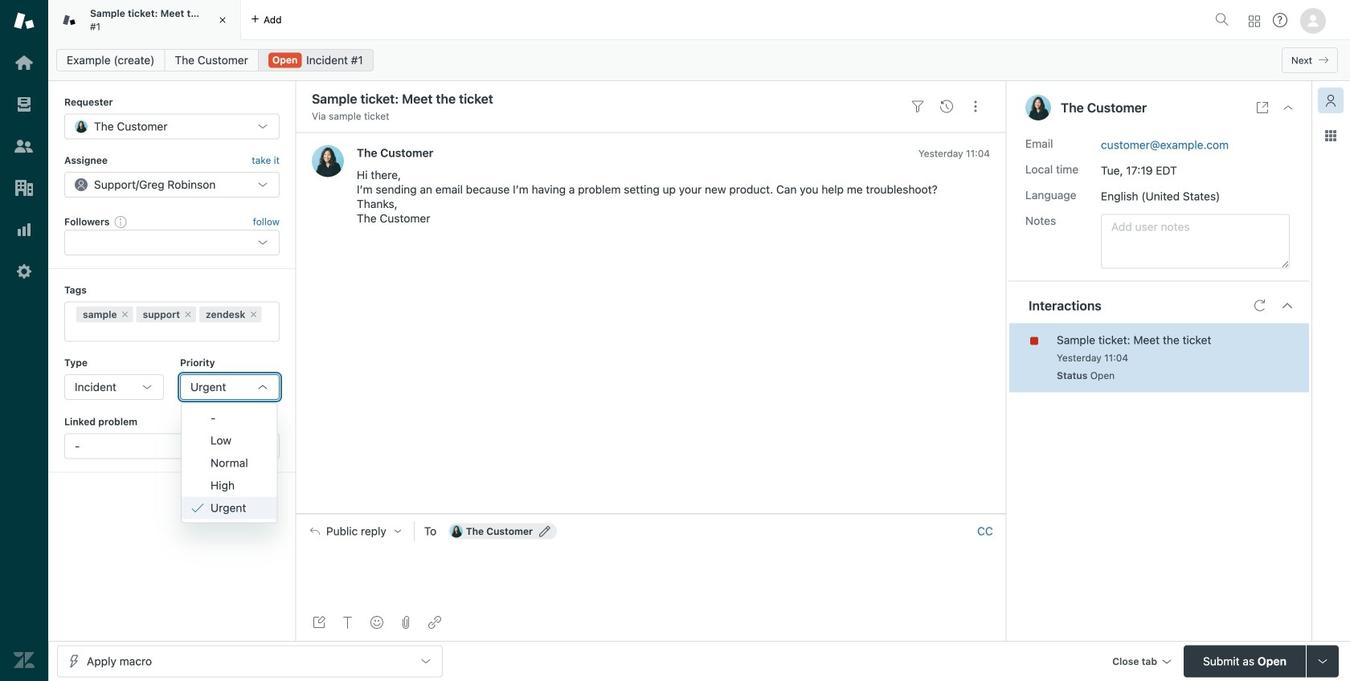 Task type: locate. For each thing, give the bounding box(es) containing it.
option
[[182, 407, 277, 430], [182, 430, 277, 452], [182, 452, 277, 475], [182, 475, 277, 497]]

tab
[[48, 0, 241, 40]]

0 vertical spatial close image
[[215, 12, 231, 28]]

hide composer image
[[645, 508, 658, 521]]

filter image
[[912, 100, 925, 113]]

info on adding followers image
[[114, 215, 127, 228]]

customer@example.com image
[[450, 525, 463, 538]]

reporting image
[[14, 219, 35, 240]]

3 option from the top
[[182, 452, 277, 475]]

view more details image
[[1257, 101, 1270, 114]]

1 horizontal spatial close image
[[1282, 101, 1295, 114]]

format text image
[[342, 617, 355, 630]]

avatar image
[[312, 145, 344, 177]]

0 horizontal spatial close image
[[215, 12, 231, 28]]

organizations image
[[14, 178, 35, 199]]

user image
[[1026, 95, 1052, 121]]

remove image
[[120, 310, 130, 320], [249, 310, 258, 320]]

list box
[[181, 403, 278, 524]]

Yesterday 11:04 text field
[[1057, 353, 1129, 364]]

0 horizontal spatial remove image
[[120, 310, 130, 320]]

get help image
[[1274, 13, 1288, 27]]

close image
[[215, 12, 231, 28], [1282, 101, 1295, 114]]

4 option from the top
[[182, 475, 277, 497]]

displays possible ticket submission types image
[[1317, 656, 1330, 669]]

views image
[[14, 94, 35, 115]]

remove image right remove image
[[249, 310, 258, 320]]

2 option from the top
[[182, 430, 277, 452]]

1 horizontal spatial remove image
[[249, 310, 258, 320]]

edit user image
[[540, 526, 551, 538]]

add attachment image
[[400, 617, 412, 630]]

main element
[[0, 0, 48, 682]]

Add user notes text field
[[1101, 214, 1290, 269]]

remove image left remove image
[[120, 310, 130, 320]]



Task type: describe. For each thing, give the bounding box(es) containing it.
get started image
[[14, 52, 35, 73]]

Yesterday 11:04 text field
[[919, 148, 991, 159]]

customers image
[[14, 136, 35, 157]]

1 vertical spatial close image
[[1282, 101, 1295, 114]]

zendesk support image
[[14, 10, 35, 31]]

1 remove image from the left
[[120, 310, 130, 320]]

tabs tab list
[[48, 0, 1209, 40]]

close image inside tabs tab list
[[215, 12, 231, 28]]

secondary element
[[48, 44, 1351, 76]]

zendesk products image
[[1249, 16, 1261, 27]]

zendesk image
[[14, 650, 35, 671]]

remove image
[[183, 310, 193, 320]]

customer context image
[[1325, 94, 1338, 107]]

ticket actions image
[[970, 100, 982, 113]]

2 remove image from the left
[[249, 310, 258, 320]]

events image
[[941, 100, 954, 113]]

admin image
[[14, 261, 35, 282]]

Subject field
[[309, 89, 900, 109]]

add link (cmd k) image
[[429, 617, 441, 630]]

apps image
[[1325, 129, 1338, 142]]

insert emojis image
[[371, 617, 384, 630]]

1 option from the top
[[182, 407, 277, 430]]

draft mode image
[[313, 617, 326, 630]]



